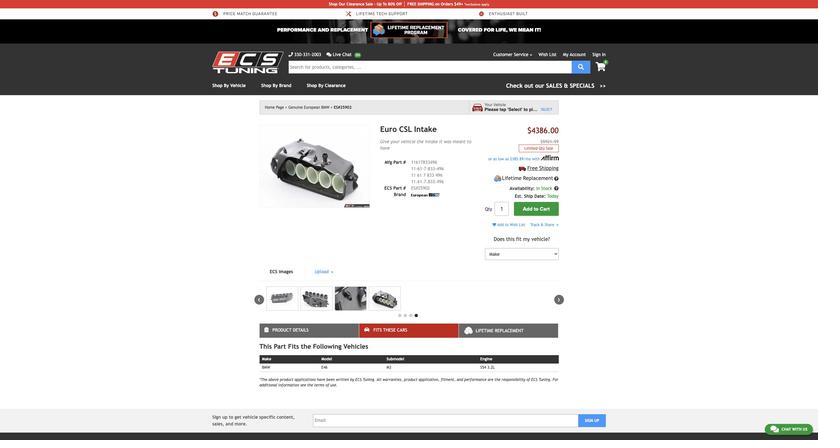 Task type: vqa. For each thing, say whether or not it's contained in the screenshot.
4th E90
no



Task type: describe. For each thing, give the bounding box(es) containing it.
es# 25902 brand
[[394, 186, 430, 197]]

search image
[[579, 64, 584, 70]]

pick
[[529, 107, 538, 112]]

images
[[279, 269, 293, 274]]

for
[[553, 377, 559, 382]]

to inside sign up to get vehicle specific content, sales, and more.
[[229, 415, 233, 420]]

free shipping image
[[519, 166, 526, 171]]

my account link
[[564, 52, 586, 57]]

tech
[[377, 12, 388, 17]]

1 horizontal spatial list
[[550, 52, 557, 57]]

330-331-2003 link
[[289, 51, 321, 58]]

mfg part #
[[385, 160, 406, 165]]

1 vertical spatial chat
[[782, 427, 792, 432]]

additional
[[260, 383, 277, 388]]

2 product from the left
[[404, 377, 418, 382]]

details
[[293, 328, 309, 333]]

# inside 11617833496 11-61-7-833-496 11 61 7 833 496 11.61.7.833.496 ecs part #
[[404, 186, 406, 191]]

euro
[[380, 125, 397, 134]]

61-
[[418, 166, 424, 171]]

track
[[531, 223, 540, 227]]

does
[[494, 236, 505, 242]]

to inside give your vehicle the intake it was meant to have
[[467, 139, 472, 144]]

to inside your vehicle please tap 'select' to pick a vehicle
[[524, 107, 528, 112]]

2003
[[312, 52, 321, 57]]

1 vertical spatial qty
[[485, 207, 493, 212]]

385.89
[[512, 157, 524, 161]]

add for add to wish list
[[498, 223, 504, 227]]

fitment,
[[441, 377, 456, 382]]

share
[[545, 223, 555, 227]]

upload
[[315, 269, 330, 274]]

0 vertical spatial replacement
[[524, 175, 554, 182]]

been
[[327, 377, 335, 382]]

1 vertical spatial of
[[326, 383, 329, 388]]

sales & specials link
[[507, 81, 606, 90]]

lifetime inside 'link'
[[476, 328, 494, 333]]

est.
[[515, 194, 523, 199]]

clearance for by
[[325, 83, 346, 88]]

add to cart
[[523, 206, 550, 212]]

$49+
[[455, 2, 464, 6]]

this
[[260, 343, 272, 350]]

1 # from the top
[[404, 160, 406, 165]]

to inside button
[[534, 206, 539, 212]]

shopping cart image
[[596, 62, 606, 71]]

specific
[[259, 415, 276, 420]]

low
[[498, 157, 504, 161]]

or as low as $385.89/mo with  - affirm financing (opens in modal) element
[[485, 155, 559, 162]]

833-
[[428, 166, 437, 171]]

more.
[[235, 421, 247, 427]]

1 tuning. from the left
[[363, 377, 376, 382]]

performance
[[465, 377, 487, 382]]

mean
[[519, 27, 534, 33]]

heart image
[[493, 223, 497, 227]]

it!
[[535, 27, 541, 33]]

intake
[[425, 139, 438, 144]]

fits these cars
[[374, 328, 408, 333]]

home page link
[[265, 105, 287, 110]]

our
[[339, 2, 346, 6]]

0 vertical spatial wish
[[539, 52, 548, 57]]

the inside give your vehicle the intake it was meant to have
[[417, 139, 424, 144]]

brand for es# 25902 brand
[[394, 192, 406, 197]]

comments image
[[327, 52, 332, 57]]

meant
[[453, 139, 466, 144]]

sales,
[[213, 421, 224, 427]]

by
[[350, 377, 354, 382]]

comments image
[[771, 425, 780, 433]]

'select'
[[508, 107, 523, 112]]

home
[[265, 105, 275, 110]]

responsibility
[[502, 377, 526, 382]]

genuine european bmw link
[[289, 105, 333, 110]]

the right are
[[495, 377, 501, 382]]

by for brand
[[273, 83, 278, 88]]

Search text field
[[289, 61, 572, 74]]

shop by clearance link
[[307, 83, 346, 88]]

sign for sign up
[[585, 419, 594, 423]]

shop for shop our clearance sale - up to 80% off
[[329, 2, 338, 6]]

›
[[558, 295, 561, 304]]

331-
[[303, 52, 312, 57]]

shop by brand link
[[261, 83, 292, 88]]

your
[[391, 139, 400, 144]]

shop for shop by clearance
[[307, 83, 317, 88]]

replacement
[[331, 27, 368, 33]]

ecs right the responsibility
[[532, 377, 538, 382]]

are
[[488, 377, 494, 382]]

application,
[[419, 377, 440, 382]]

price match guarantee
[[223, 12, 278, 17]]

Email email field
[[313, 414, 579, 427]]

chat with us
[[782, 427, 808, 432]]

chat with us link
[[765, 424, 814, 435]]

1 vertical spatial fits
[[288, 343, 299, 350]]

cart
[[540, 206, 550, 212]]

lifetime replacement inside 'link'
[[476, 328, 524, 333]]

sign up to get vehicle specific content, sales, and more.
[[213, 415, 295, 427]]

part for this part fits the following vehicles
[[274, 343, 286, 350]]

a
[[539, 107, 542, 112]]

1 horizontal spatial with
[[793, 427, 802, 432]]

fit
[[517, 236, 522, 242]]

shop for shop by vehicle
[[213, 83, 223, 88]]

this part fits the following vehicles
[[260, 343, 369, 350]]

get
[[235, 415, 241, 420]]

sales & specials
[[547, 82, 595, 89]]

it
[[440, 139, 443, 144]]

ecs left the images
[[270, 269, 278, 274]]

3.2l
[[488, 365, 495, 370]]

replacement inside 'link'
[[495, 328, 524, 333]]

availability: in stock
[[510, 186, 554, 191]]

up
[[377, 2, 382, 6]]

2 tuning. from the left
[[539, 377, 552, 382]]

content,
[[277, 415, 295, 420]]

written
[[336, 377, 349, 382]]

7-
[[424, 166, 428, 171]]

1 product from the left
[[280, 377, 294, 382]]

in for availability:
[[537, 186, 540, 191]]

enthusiast built link
[[478, 11, 528, 17]]

these
[[383, 328, 396, 333]]

free
[[408, 2, 417, 6]]

enthusiast
[[489, 12, 515, 17]]

*the above product applications have been written by                 ecs tuning. all warranties, product application, fitment,                 and performance are the responsibility of ecs tuning.                 for additional information see the terms of use.
[[260, 377, 559, 388]]

have inside give your vehicle the intake it was meant to have
[[380, 146, 390, 151]]

support
[[389, 12, 408, 17]]

service
[[514, 52, 529, 57]]

0 horizontal spatial vehicle
[[231, 83, 246, 88]]

11 61 7 833 496
[[411, 173, 443, 178]]

following
[[313, 343, 342, 350]]

track & share button
[[531, 223, 559, 227]]

does this fit my vehicle?
[[494, 236, 550, 242]]

ecs right by at the left of page
[[356, 377, 362, 382]]



Task type: locate. For each thing, give the bounding box(es) containing it.
or
[[489, 157, 492, 161]]

make
[[262, 357, 272, 362]]

the left intake
[[417, 139, 424, 144]]

es#25902 - 11617833496 - euro csl intake - give your vehicle the intake it was meant to have - genuine european bmw - bmw image
[[260, 125, 370, 208], [266, 287, 298, 311], [301, 287, 333, 311], [335, 287, 367, 311], [369, 287, 401, 311]]

1 vertical spatial and
[[226, 421, 233, 427]]

genuine european bmw image
[[411, 193, 440, 197]]

add inside button
[[523, 206, 533, 212]]

*exclusions
[[465, 2, 481, 6]]

0 horizontal spatial as
[[494, 157, 497, 161]]

of down been
[[326, 383, 329, 388]]

# right mfg
[[404, 160, 406, 165]]

by for vehicle
[[224, 83, 229, 88]]

0 horizontal spatial clearance
[[325, 83, 346, 88]]

0 horizontal spatial in
[[537, 186, 540, 191]]

0 vertical spatial lifetime
[[356, 12, 375, 17]]

chat right comments icon at the right bottom
[[782, 427, 792, 432]]

1 vertical spatial replacement
[[495, 328, 524, 333]]

in for sign
[[602, 52, 606, 57]]

have down the give
[[380, 146, 390, 151]]

11.61.7.833.496
[[411, 179, 444, 184]]

0 horizontal spatial brand
[[279, 83, 292, 88]]

covered
[[458, 27, 483, 33]]

1 vertical spatial lifetime replacement
[[476, 328, 524, 333]]

us
[[803, 427, 808, 432]]

availability:
[[510, 186, 535, 191]]

lifetime replacement up availability: in stock
[[503, 175, 554, 182]]

0 horizontal spatial of
[[326, 383, 329, 388]]

product
[[273, 328, 292, 333]]

shop
[[329, 2, 338, 6], [213, 83, 223, 88], [261, 83, 272, 88], [307, 83, 317, 88]]

specials
[[570, 82, 595, 89]]

1 horizontal spatial clearance
[[347, 2, 365, 6]]

live
[[333, 52, 341, 57]]

0 vertical spatial vehicle
[[231, 83, 246, 88]]

0 horizontal spatial tuning.
[[363, 377, 376, 382]]

0 vertical spatial vehicle
[[543, 107, 558, 112]]

and inside *the above product applications have been written by                 ecs tuning. all warranties, product application, fitment,                 and performance are the responsibility of ecs tuning.                 for additional information see the terms of use.
[[457, 377, 463, 382]]

0 vertical spatial chat
[[343, 52, 352, 57]]

list left track
[[519, 223, 526, 227]]

up for sign up
[[595, 419, 600, 423]]

1 horizontal spatial by
[[273, 83, 278, 88]]

sign up
[[585, 419, 600, 423]]

1 horizontal spatial up
[[595, 419, 600, 423]]

to right heart image
[[505, 223, 509, 227]]

have inside *the above product applications have been written by                 ecs tuning. all warranties, product application, fitment,                 and performance are the responsibility of ecs tuning.                 for additional information see the terms of use.
[[317, 377, 325, 382]]

and inside sign up to get vehicle specific content, sales, and more.
[[226, 421, 233, 427]]

es#25902
[[334, 105, 352, 110]]

shop our clearance sale - up to 80% off
[[329, 2, 402, 6]]

of right the responsibility
[[527, 377, 531, 382]]

tuning. left all
[[363, 377, 376, 382]]

2 as from the left
[[506, 157, 509, 161]]

0 horizontal spatial qty
[[485, 207, 493, 212]]

#
[[404, 160, 406, 165], [404, 186, 406, 191]]

0 horizontal spatial &
[[541, 223, 544, 227]]

0 vertical spatial qty
[[539, 146, 545, 151]]

1 horizontal spatial fits
[[374, 328, 382, 333]]

price
[[223, 12, 236, 17]]

chat right live
[[343, 52, 352, 57]]

0 vertical spatial clearance
[[347, 2, 365, 6]]

lifetime replacement up engine
[[476, 328, 524, 333]]

2 vertical spatial part
[[274, 343, 286, 350]]

-
[[374, 2, 376, 6]]

0 horizontal spatial fits
[[288, 343, 299, 350]]

0 vertical spatial fits
[[374, 328, 382, 333]]

1 vertical spatial with
[[793, 427, 802, 432]]

vehicle inside your vehicle please tap 'select' to pick a vehicle
[[494, 103, 506, 107]]

wish up this
[[510, 223, 518, 227]]

question circle image
[[555, 176, 559, 181]]

vehicles
[[344, 343, 369, 350]]

brand down 11617833496 11-61-7-833-496 11 61 7 833 496 11.61.7.833.496 ecs part #
[[394, 192, 406, 197]]

wish list
[[539, 52, 557, 57]]

in up est. ship date: today at the right top of page
[[537, 186, 540, 191]]

2 vertical spatial vehicle
[[243, 415, 258, 420]]

0 vertical spatial sale
[[366, 2, 373, 6]]

m3
[[387, 365, 392, 370]]

1 vertical spatial #
[[404, 186, 406, 191]]

product
[[280, 377, 294, 382], [404, 377, 418, 382]]

0 vertical spatial add
[[523, 206, 533, 212]]

1 horizontal spatial wish
[[539, 52, 548, 57]]

shop by clearance
[[307, 83, 346, 88]]

& right sales
[[564, 82, 569, 89]]

chat inside "link"
[[343, 52, 352, 57]]

mfg
[[385, 160, 392, 165]]

1 vertical spatial clearance
[[325, 83, 346, 88]]

sale for shop
[[366, 2, 373, 6]]

of
[[527, 377, 531, 382], [326, 383, 329, 388]]

330-
[[294, 52, 303, 57]]

330-331-2003
[[294, 52, 321, 57]]

1 horizontal spatial &
[[564, 82, 569, 89]]

# left es#
[[404, 186, 406, 191]]

sign for sign up to get vehicle specific content, sales, and more.
[[213, 415, 221, 420]]

0 horizontal spatial with
[[533, 157, 540, 161]]

up inside "button"
[[595, 419, 600, 423]]

1 horizontal spatial have
[[380, 146, 390, 151]]

sign inside 'sign up' "button"
[[585, 419, 594, 423]]

qty inside $5921.99 limited qty sale
[[539, 146, 545, 151]]

0 horizontal spatial sale
[[366, 2, 373, 6]]

0 horizontal spatial list
[[519, 223, 526, 227]]

sign
[[593, 52, 601, 57], [213, 415, 221, 420], [585, 419, 594, 423]]

fits
[[374, 328, 382, 333], [288, 343, 299, 350]]

product right warranties,
[[404, 377, 418, 382]]

vehicle inside sign up to get vehicle specific content, sales, and more.
[[243, 415, 258, 420]]

1 vertical spatial vehicle
[[494, 103, 506, 107]]

information
[[279, 383, 299, 388]]

was
[[444, 139, 452, 144]]

1 vertical spatial wish
[[510, 223, 518, 227]]

up inside sign up to get vehicle specific content, sales, and more.
[[222, 415, 228, 420]]

ecs tuning image
[[213, 52, 284, 73]]

we
[[509, 27, 517, 33]]

1 horizontal spatial and
[[457, 377, 463, 382]]

1 horizontal spatial chat
[[782, 427, 792, 432]]

part left es#
[[394, 186, 402, 191]]

1 horizontal spatial of
[[527, 377, 531, 382]]

product details
[[273, 328, 309, 333]]

brand inside es# 25902 brand
[[394, 192, 406, 197]]

1 horizontal spatial sale
[[546, 146, 554, 151]]

1 horizontal spatial vehicle
[[494, 103, 506, 107]]

and right the fitment,
[[457, 377, 463, 382]]

lifetime replacement link
[[459, 324, 559, 338]]

vehicle down ecs tuning image in the top of the page
[[231, 83, 246, 88]]

to right meant
[[467, 139, 472, 144]]

product up information
[[280, 377, 294, 382]]

the down product details 'link'
[[301, 343, 311, 350]]

1 horizontal spatial add
[[523, 206, 533, 212]]

ecs left es# 25902 brand
[[385, 186, 392, 191]]

1 vertical spatial have
[[317, 377, 325, 382]]

1 horizontal spatial product
[[404, 377, 418, 382]]

0 vertical spatial and
[[457, 377, 463, 382]]

0 vertical spatial lifetime replacement
[[503, 175, 554, 182]]

vehicle down 'euro csl intake'
[[401, 139, 416, 144]]

part right mfg
[[394, 160, 402, 165]]

lifetime down the shop our clearance sale - up to 80% off
[[356, 12, 375, 17]]

shop our clearance sale - up to 80% off link
[[329, 1, 405, 7]]

list left my
[[550, 52, 557, 57]]

1 by from the left
[[224, 83, 229, 88]]

lifetime up engine
[[476, 328, 494, 333]]

customer service
[[494, 52, 529, 57]]

by up european
[[319, 83, 324, 88]]

0 vertical spatial list
[[550, 52, 557, 57]]

to left pick at right
[[524, 107, 528, 112]]

clearance for our
[[347, 2, 365, 6]]

part inside 11617833496 11-61-7-833-496 11 61 7 833 496 11.61.7.833.496 ecs part #
[[394, 186, 402, 191]]

0 horizontal spatial product
[[280, 377, 294, 382]]

and right sales,
[[226, 421, 233, 427]]

0 horizontal spatial up
[[222, 415, 228, 420]]

bmw
[[321, 105, 330, 110], [262, 365, 270, 370]]

0 horizontal spatial have
[[317, 377, 325, 382]]

question circle image
[[555, 186, 559, 191]]

with left us at the right
[[793, 427, 802, 432]]

$
[[510, 157, 512, 161]]

add
[[523, 206, 533, 212], [498, 223, 504, 227]]

1 horizontal spatial lifetime
[[476, 328, 494, 333]]

sale
[[366, 2, 373, 6], [546, 146, 554, 151]]

model
[[322, 357, 332, 362]]

None text field
[[495, 202, 509, 216]]

part right "this" on the bottom left
[[274, 343, 286, 350]]

1 vertical spatial lifetime
[[503, 175, 522, 182]]

sign inside sign up to get vehicle specific content, sales, and more.
[[213, 415, 221, 420]]

shop for shop by brand
[[261, 83, 272, 88]]

sale down the $5921.99
[[546, 146, 554, 151]]

as
[[494, 157, 497, 161], [506, 157, 509, 161]]

brand for shop by brand
[[279, 83, 292, 88]]

11617833496
[[411, 160, 437, 165]]

the right see
[[307, 383, 313, 388]]

ecs inside 11617833496 11-61-7-833-496 11 61 7 833 496 11.61.7.833.496 ecs part #
[[385, 186, 392, 191]]

this product is lifetime replacement eligible image
[[494, 175, 502, 183]]

fits down product details
[[288, 343, 299, 350]]

1 vertical spatial list
[[519, 223, 526, 227]]

1 vertical spatial vehicle
[[401, 139, 416, 144]]

in up the 0
[[602, 52, 606, 57]]

intake
[[414, 125, 437, 134]]

2 horizontal spatial vehicle
[[543, 107, 558, 112]]

by for clearance
[[319, 83, 324, 88]]

bmw down make
[[262, 365, 270, 370]]

sale left -
[[366, 2, 373, 6]]

give your vehicle the intake it was meant to have
[[380, 139, 472, 151]]

clearance up 'es#25902'
[[325, 83, 346, 88]]

shop inside shop our clearance sale - up to 80% off link
[[329, 2, 338, 6]]

0 vertical spatial part
[[394, 160, 402, 165]]

› link
[[555, 295, 564, 305]]

1 horizontal spatial qty
[[539, 146, 545, 151]]

0 horizontal spatial and
[[226, 421, 233, 427]]

& for sales
[[564, 82, 569, 89]]

lifetime tech support
[[356, 12, 408, 17]]

1 horizontal spatial vehicle
[[401, 139, 416, 144]]

orders
[[441, 2, 453, 6]]

lifetime replacement program banner image
[[371, 22, 448, 38]]

ecs
[[385, 186, 392, 191], [270, 269, 278, 274], [356, 377, 362, 382], [532, 377, 538, 382]]

0 horizontal spatial vehicle
[[243, 415, 258, 420]]

apply
[[482, 2, 490, 6]]

1 horizontal spatial in
[[602, 52, 606, 57]]

to left cart
[[534, 206, 539, 212]]

1 horizontal spatial tuning.
[[539, 377, 552, 382]]

by up home page link
[[273, 83, 278, 88]]

0 vertical spatial bmw
[[321, 105, 330, 110]]

covered for life, we mean it!
[[458, 27, 541, 33]]

clearance
[[347, 2, 365, 6], [325, 83, 346, 88]]

have up terms on the bottom left
[[317, 377, 325, 382]]

to left get
[[229, 415, 233, 420]]

0 vertical spatial &
[[564, 82, 569, 89]]

give
[[380, 139, 390, 144]]

1 vertical spatial &
[[541, 223, 544, 227]]

vehicle right a
[[543, 107, 558, 112]]

sale for $5921.99
[[546, 146, 554, 151]]

add for add to cart
[[523, 206, 533, 212]]

2 horizontal spatial by
[[319, 83, 324, 88]]

sign for sign in
[[593, 52, 601, 57]]

1 vertical spatial add
[[498, 223, 504, 227]]

by down ecs tuning image in the top of the page
[[224, 83, 229, 88]]

1 horizontal spatial brand
[[394, 192, 406, 197]]

0 vertical spatial with
[[533, 157, 540, 161]]

this
[[507, 236, 515, 242]]

1 horizontal spatial as
[[506, 157, 509, 161]]

& right track
[[541, 223, 544, 227]]

25902
[[418, 186, 430, 191]]

add to cart button
[[514, 202, 559, 216]]

0 horizontal spatial bmw
[[262, 365, 270, 370]]

2 # from the top
[[404, 186, 406, 191]]

lifetime down free shipping icon
[[503, 175, 522, 182]]

clearance right our
[[347, 2, 365, 6]]

have
[[380, 146, 390, 151], [317, 377, 325, 382]]

vehicle up more.
[[243, 415, 258, 420]]

please
[[485, 107, 499, 112]]

s54 3.2l
[[481, 365, 495, 370]]

0 horizontal spatial by
[[224, 83, 229, 88]]

1 horizontal spatial bmw
[[321, 105, 330, 110]]

my
[[524, 236, 530, 242]]

0 vertical spatial #
[[404, 160, 406, 165]]

select
[[541, 107, 553, 111]]

0 horizontal spatial lifetime
[[356, 12, 375, 17]]

0 vertical spatial brand
[[279, 83, 292, 88]]

0 horizontal spatial chat
[[343, 52, 352, 57]]

tuning. left the for
[[539, 377, 552, 382]]

2 horizontal spatial lifetime
[[503, 175, 522, 182]]

with right /mo
[[533, 157, 540, 161]]

as right or
[[494, 157, 497, 161]]

1 vertical spatial brand
[[394, 192, 406, 197]]

part for mfg part #
[[394, 160, 402, 165]]

1 vertical spatial part
[[394, 186, 402, 191]]

ecs images
[[270, 269, 293, 274]]

wish
[[539, 52, 548, 57], [510, 223, 518, 227]]

ecs images link
[[260, 265, 304, 278]]

replacement
[[524, 175, 554, 182], [495, 328, 524, 333]]

2 vertical spatial lifetime
[[476, 328, 494, 333]]

up for sign up to get vehicle specific content, sales, and more.
[[222, 415, 228, 420]]

1 vertical spatial bmw
[[262, 365, 270, 370]]

2 by from the left
[[273, 83, 278, 88]]

3 by from the left
[[319, 83, 324, 88]]

0 vertical spatial in
[[602, 52, 606, 57]]

customer
[[494, 52, 513, 57]]

my
[[564, 52, 569, 57]]

fits left these
[[374, 328, 382, 333]]

add down ship
[[523, 206, 533, 212]]

1 vertical spatial sale
[[546, 146, 554, 151]]

phone image
[[289, 52, 293, 57]]

vehicle inside your vehicle please tap 'select' to pick a vehicle
[[543, 107, 558, 112]]

brand up page
[[279, 83, 292, 88]]

vehicle inside give your vehicle the intake it was meant to have
[[401, 139, 416, 144]]

add right heart image
[[498, 223, 504, 227]]

shipping
[[540, 165, 559, 171]]

on
[[436, 2, 440, 6]]

wish right the service
[[539, 52, 548, 57]]

as left $
[[506, 157, 509, 161]]

bmw right european
[[321, 105, 330, 110]]

0 vertical spatial have
[[380, 146, 390, 151]]

& for track
[[541, 223, 544, 227]]

warranties,
[[383, 377, 403, 382]]

by
[[224, 83, 229, 88], [273, 83, 278, 88], [319, 83, 324, 88]]

0 horizontal spatial add
[[498, 223, 504, 227]]

guarantee
[[253, 12, 278, 17]]

0 vertical spatial of
[[527, 377, 531, 382]]

496
[[437, 166, 444, 171]]

0 horizontal spatial wish
[[510, 223, 518, 227]]

1 as from the left
[[494, 157, 497, 161]]

1 vertical spatial in
[[537, 186, 540, 191]]

vehicle up tap
[[494, 103, 506, 107]]

product details link
[[260, 324, 359, 338]]

above
[[269, 377, 279, 382]]

sale inside $5921.99 limited qty sale
[[546, 146, 554, 151]]



